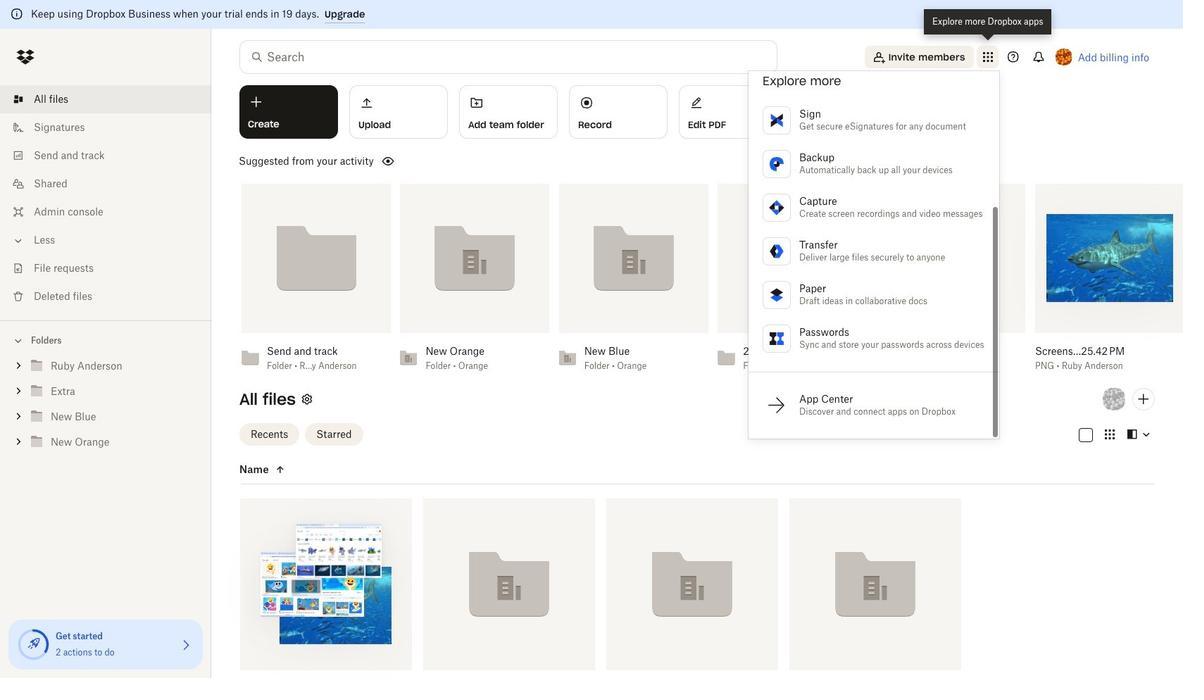 Task type: vqa. For each thing, say whether or not it's contained in the screenshot.
Create shared folder button
no



Task type: locate. For each thing, give the bounding box(es) containing it.
list item
[[0, 85, 211, 113]]

less image
[[11, 234, 25, 248]]

list
[[0, 77, 211, 320]]

group
[[0, 351, 211, 466]]

alert
[[0, 0, 1183, 29]]



Task type: describe. For each thing, give the bounding box(es) containing it.
team shared folder, extra row
[[418, 499, 595, 678]]

team member folder, ruby anderson row
[[235, 499, 412, 678]]

team shared folder, new orange row
[[790, 499, 961, 678]]

dropbox image
[[11, 43, 39, 71]]

team shared folder, new blue row
[[601, 499, 778, 678]]

add team members image
[[1135, 391, 1152, 408]]



